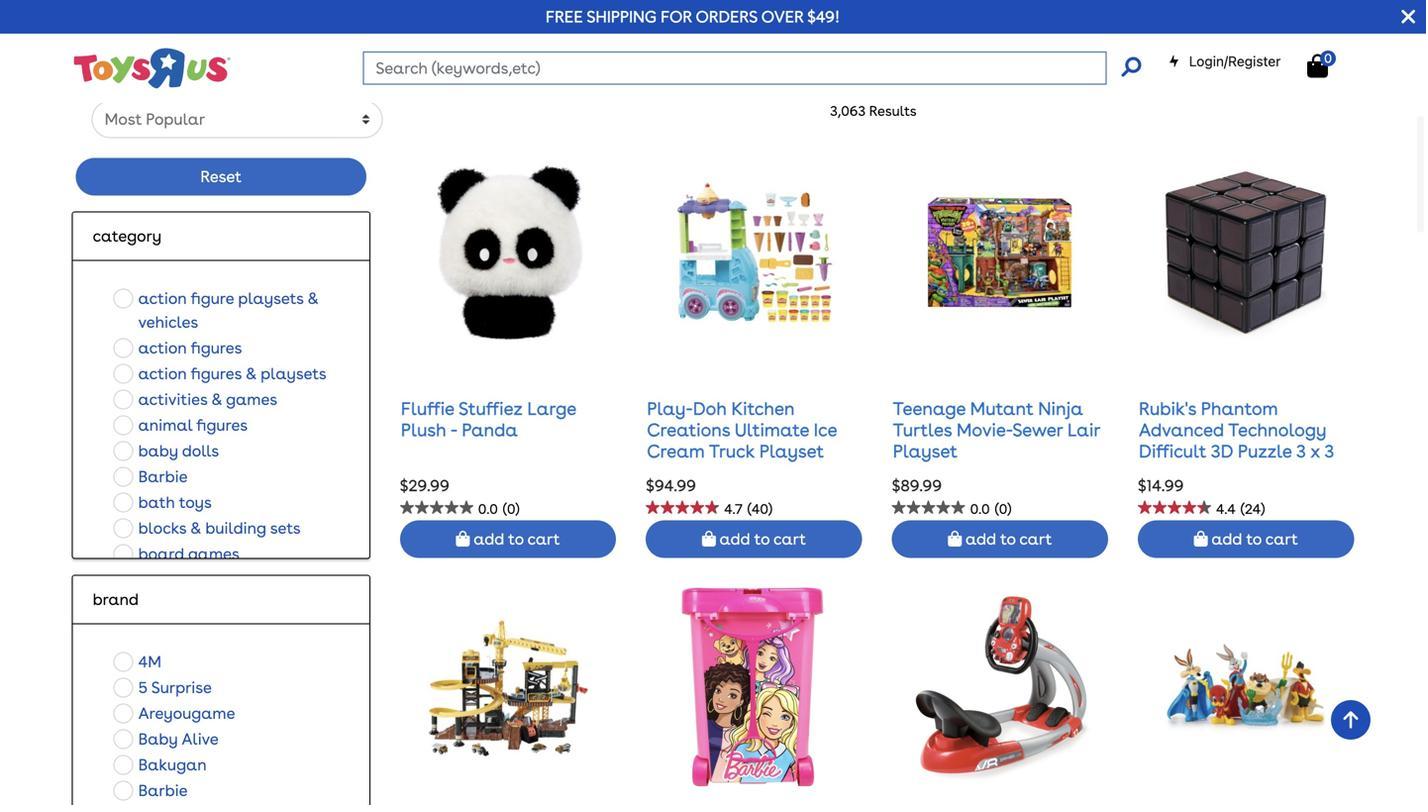 Task type: locate. For each thing, give the bounding box(es) containing it.
fluffie stuffiez large plush - panda
[[401, 398, 576, 441]]

0 horizontal spatial shopping bag image
[[948, 531, 962, 547]]

2 add to cart button from the left
[[646, 520, 862, 558]]

for
[[661, 7, 692, 26]]

0 horizontal spatial (0)
[[503, 501, 520, 517]]

3 shopping bag image from the left
[[1194, 531, 1208, 547]]

teenage mutant ninja turtles movie-sewer lair playset image
[[919, 154, 1082, 353]]

action up activities
[[138, 364, 187, 383]]

games down blocks & building sets button
[[188, 544, 240, 564]]

2 0.0 (0) from the left
[[970, 501, 1012, 517]]

rubik's phantom advanced technology difficult 3d puzzle 3 x 3 cube link
[[1139, 398, 1335, 484]]

0 horizontal spatial 3
[[1297, 441, 1306, 462]]

2 add to cart from the left
[[716, 529, 806, 549]]

& inside activities & games button
[[211, 390, 222, 409]]

barbie down 'baby dolls' button
[[138, 467, 188, 486]]

fluffie stuffiez large plush - panda image
[[427, 154, 590, 353]]

shopping bag image inside add to cart button
[[948, 531, 962, 547]]

technology
[[1229, 419, 1327, 441]]

1 add from the left
[[474, 529, 504, 549]]

1 vertical spatial barbie button
[[108, 778, 194, 804]]

4 add to cart button from the left
[[1138, 520, 1355, 558]]

1 horizontal spatial 0.0 (0)
[[970, 501, 1012, 517]]

2 0.0 from the left
[[970, 501, 990, 517]]

shopping bag image for play-doh kitchen creations ultimate ice cream truck playset toy
[[702, 531, 716, 547]]

figures
[[191, 338, 242, 358], [191, 364, 242, 383], [196, 415, 248, 435]]

0 horizontal spatial 0.0 (0)
[[478, 501, 520, 517]]

0 horizontal spatial 0.0
[[478, 501, 498, 517]]

play-doh kitchen creations ultimate ice cream truck playset toy $94.99
[[646, 398, 837, 495]]

$94.99
[[646, 476, 696, 495]]

playset down ultimate
[[759, 441, 824, 462]]

0.0 (0)
[[478, 501, 520, 517], [970, 501, 1012, 517]]

play-doh kitchen creations ultimate ice cream truck playset toy link
[[647, 398, 837, 484]]

3 add to cart button from the left
[[892, 520, 1108, 558]]

doh
[[693, 398, 727, 419]]

2 add from the left
[[720, 529, 750, 549]]

add to cart button for teenage mutant ninja turtles movie-sewer lair playset
[[892, 520, 1108, 558]]

figures down the activities & games
[[196, 415, 248, 435]]

2 horizontal spatial shopping bag image
[[1194, 531, 1208, 547]]

2 action from the top
[[138, 338, 187, 358]]

0 horizontal spatial shopping bag image
[[456, 531, 470, 547]]

1 shopping bag image from the left
[[456, 531, 470, 547]]

animal
[[138, 415, 193, 435]]

1 action from the top
[[138, 289, 187, 308]]

1 horizontal spatial 3
[[1325, 441, 1335, 462]]

1 horizontal spatial shopping bag image
[[702, 531, 716, 547]]

$89.99
[[892, 476, 942, 495]]

add to cart for teenage mutant ninja turtles movie-sewer lair playset
[[962, 529, 1052, 549]]

cart for fluffie stuffiez large plush - panda
[[528, 529, 560, 549]]

0 vertical spatial games
[[226, 390, 277, 409]]

1 horizontal spatial playset
[[893, 441, 958, 462]]

barbie button
[[108, 464, 194, 490], [108, 778, 194, 804]]

(0)
[[503, 501, 520, 517], [995, 501, 1012, 517]]

login/register
[[1189, 53, 1281, 69]]

3 add from the left
[[966, 529, 997, 549]]

& inside action figure playsets & vehicles
[[307, 289, 318, 308]]

4.7 (40)
[[724, 501, 773, 517]]

4 cart from the left
[[1266, 529, 1298, 549]]

2 3 from the left
[[1325, 441, 1335, 462]]

(0) down teenage mutant ninja turtles movie-sewer lair playset
[[995, 501, 1012, 517]]

1 vertical spatial playsets
[[261, 364, 327, 383]]

lair
[[1068, 419, 1100, 441]]

brand element
[[93, 588, 349, 612]]

rubik's phantom advanced technology difficult 3d puzzle 3 x 3 cube $14.99
[[1138, 398, 1335, 495]]

add to cart
[[470, 529, 560, 549], [716, 529, 806, 549], [962, 529, 1052, 549], [1208, 529, 1298, 549]]

3 action from the top
[[138, 364, 187, 383]]

playsets inside action figure playsets & vehicles
[[238, 289, 304, 308]]

figures for action figures & playsets
[[191, 364, 242, 383]]

0.0 down the panda
[[478, 501, 498, 517]]

shopping bag image inside 0 link
[[1308, 54, 1328, 78]]

playset down turtles
[[893, 441, 958, 462]]

board games button
[[108, 541, 245, 567]]

1 vertical spatial figures
[[191, 364, 242, 383]]

3 add to cart from the left
[[962, 529, 1052, 549]]

add to cart for rubik's phantom advanced technology difficult 3d puzzle 3 x 3 cube
[[1208, 529, 1298, 549]]

1 playset from the left
[[759, 441, 824, 462]]

0.0 down movie-
[[970, 501, 990, 517]]

1 0.0 (0) from the left
[[478, 501, 520, 517]]

animal figures
[[138, 415, 248, 435]]

4 to from the left
[[1246, 529, 1262, 549]]

over
[[761, 7, 804, 26]]

2 vertical spatial figures
[[196, 415, 248, 435]]

add to cart button down the $89.99
[[892, 520, 1108, 558]]

barbie button down bakugan
[[108, 778, 194, 804]]

action figures button
[[108, 335, 248, 361]]

cart
[[528, 529, 560, 549], [774, 529, 806, 549], [1020, 529, 1052, 549], [1266, 529, 1298, 549]]

0 vertical spatial shopping bag image
[[1308, 54, 1328, 78]]

1 3 from the left
[[1297, 441, 1306, 462]]

add
[[474, 529, 504, 549], [720, 529, 750, 549], [966, 529, 997, 549], [1212, 529, 1243, 549]]

action inside action figure playsets & vehicles
[[138, 289, 187, 308]]

action
[[138, 289, 187, 308], [138, 338, 187, 358], [138, 364, 187, 383]]

add to cart button down 4.7 (40)
[[646, 520, 862, 558]]

0 horizontal spatial playset
[[759, 441, 824, 462]]

action up vehicles
[[138, 289, 187, 308]]

1 add to cart from the left
[[470, 529, 560, 549]]

4 add to cart from the left
[[1208, 529, 1298, 549]]

building
[[205, 518, 266, 538]]

smoby - v8 driver with smartphone holder and free smoby app image
[[901, 588, 1100, 786]]

cube
[[1139, 462, 1184, 484]]

0.0
[[478, 501, 498, 517], [970, 501, 990, 517]]

bath toys button
[[108, 490, 218, 516]]

playsets right figure
[[238, 289, 304, 308]]

1 vertical spatial shopping bag image
[[948, 531, 962, 547]]

3 right the x
[[1325, 441, 1335, 462]]

1 cart from the left
[[528, 529, 560, 549]]

2 shopping bag image from the left
[[702, 531, 716, 547]]

free
[[546, 7, 583, 26]]

bath
[[138, 493, 175, 512]]

fluffie
[[401, 398, 454, 419]]

barbie
[[138, 467, 188, 486], [138, 781, 188, 800]]

0 vertical spatial action
[[138, 289, 187, 308]]

0.0 (0) down the panda
[[478, 501, 520, 517]]

action down vehicles
[[138, 338, 187, 358]]

shopping bag image
[[1308, 54, 1328, 78], [948, 531, 962, 547]]

1 horizontal spatial (0)
[[995, 501, 1012, 517]]

bakugan button
[[108, 752, 213, 778]]

1 to from the left
[[508, 529, 524, 549]]

playsets up the activities & games
[[261, 364, 327, 383]]

playset inside teenage mutant ninja turtles movie-sewer lair playset
[[893, 441, 958, 462]]

to for rubik's phantom advanced technology difficult 3d puzzle 3 x 3 cube
[[1246, 529, 1262, 549]]

2 cart from the left
[[774, 529, 806, 549]]

2 playset from the left
[[893, 441, 958, 462]]

barbie button up bath
[[108, 464, 194, 490]]

1 add to cart button from the left
[[400, 520, 616, 558]]

areyougame button
[[108, 701, 241, 726]]

action for action figures & playsets
[[138, 364, 187, 383]]

action figure playsets & vehicles
[[138, 289, 318, 332]]

add to cart button for play-doh kitchen creations ultimate ice cream truck playset toy
[[646, 520, 862, 558]]

2 to from the left
[[754, 529, 770, 549]]

0 vertical spatial playsets
[[238, 289, 304, 308]]

3 to from the left
[[1000, 529, 1016, 549]]

1 vertical spatial barbie
[[138, 781, 188, 800]]

baby dolls button
[[108, 438, 225, 464]]

games
[[226, 390, 277, 409], [188, 544, 240, 564]]

add to cart for fluffie stuffiez large plush - panda
[[470, 529, 560, 549]]

to
[[508, 529, 524, 549], [754, 529, 770, 549], [1000, 529, 1016, 549], [1246, 529, 1262, 549]]

0.0 (0) for sewer
[[970, 501, 1012, 517]]

3 left the x
[[1297, 441, 1306, 462]]

kitchen
[[732, 398, 795, 419]]

4 add from the left
[[1212, 529, 1243, 549]]

Enter Keyword or Item No. search field
[[363, 52, 1107, 85]]

(40)
[[748, 501, 773, 517]]

shopping bag image for fluffie stuffiez large plush - panda
[[456, 531, 470, 547]]

3d
[[1211, 441, 1234, 462]]

fast lane lights & sounds construction playset, created for you by toys r us image
[[427, 588, 590, 786]]

2 (0) from the left
[[995, 501, 1012, 517]]

cart for teenage mutant ninja turtles movie-sewer lair playset
[[1020, 529, 1052, 549]]

shopping bag image for rubik's phantom advanced technology difficult 3d puzzle 3 x 3 cube
[[1194, 531, 1208, 547]]

panda
[[462, 419, 518, 441]]

1 barbie button from the top
[[108, 464, 194, 490]]

playset inside play-doh kitchen creations ultimate ice cream truck playset toy $94.99
[[759, 441, 824, 462]]

vehicles
[[138, 312, 198, 332]]

(0) down the panda
[[503, 501, 520, 517]]

& inside blocks & building sets button
[[190, 518, 201, 538]]

action figures & playsets
[[138, 364, 327, 383]]

1 (0) from the left
[[503, 501, 520, 517]]

3
[[1297, 441, 1306, 462], [1325, 441, 1335, 462]]

1 0.0 from the left
[[478, 501, 498, 517]]

baby
[[138, 441, 178, 461]]

figures for animal figures
[[196, 415, 248, 435]]

barbie store it all image
[[655, 588, 854, 786]]

&
[[307, 289, 318, 308], [246, 364, 257, 383], [211, 390, 222, 409], [190, 518, 201, 538]]

figures up action figures & playsets button
[[191, 338, 242, 358]]

toy
[[647, 462, 678, 484]]

bakugan
[[138, 755, 207, 775]]

ninja
[[1038, 398, 1083, 419]]

teenage mutant ninja turtles movie-sewer lair playset
[[893, 398, 1100, 462]]

areyougame
[[138, 704, 235, 723]]

phantom
[[1201, 398, 1278, 419]]

2 vertical spatial action
[[138, 364, 187, 383]]

0 vertical spatial figures
[[191, 338, 242, 358]]

0 vertical spatial barbie
[[138, 467, 188, 486]]

toys
[[179, 493, 212, 512]]

figures up the activities & games
[[191, 364, 242, 383]]

0.0 for movie-
[[970, 501, 990, 517]]

plush
[[401, 419, 447, 441]]

4.4
[[1216, 501, 1236, 517]]

& inside action figures & playsets button
[[246, 364, 257, 383]]

3 cart from the left
[[1020, 529, 1052, 549]]

1 vertical spatial action
[[138, 338, 187, 358]]

1 horizontal spatial 0.0
[[970, 501, 990, 517]]

add to cart button down $29.99
[[400, 520, 616, 558]]

None search field
[[363, 52, 1142, 85]]

0 vertical spatial barbie button
[[108, 464, 194, 490]]

1 vertical spatial games
[[188, 544, 240, 564]]

shopping bag image
[[456, 531, 470, 547], [702, 531, 716, 547], [1194, 531, 1208, 547]]

(0) for sewer
[[995, 501, 1012, 517]]

add to cart button down the 4.4 (24)
[[1138, 520, 1355, 558]]

barbie down bakugan button
[[138, 781, 188, 800]]

1 horizontal spatial shopping bag image
[[1308, 54, 1328, 78]]

games down action figures & playsets
[[226, 390, 277, 409]]

playset
[[759, 441, 824, 462], [893, 441, 958, 462]]

4.4 (24)
[[1216, 501, 1265, 517]]

playsets
[[238, 289, 304, 308], [261, 364, 327, 383]]

baby dolls
[[138, 441, 219, 461]]

0.0 (0) down teenage mutant ninja turtles movie-sewer lair playset link
[[970, 501, 1012, 517]]



Task type: describe. For each thing, give the bounding box(es) containing it.
x
[[1311, 441, 1320, 462]]

0
[[1325, 50, 1332, 66]]

add to cart button for fluffie stuffiez large plush - panda
[[400, 520, 616, 558]]

figures for action figures
[[191, 338, 242, 358]]

brand
[[93, 590, 139, 609]]

animal figures button
[[108, 412, 254, 438]]

ice
[[814, 419, 837, 441]]

surprise
[[151, 678, 212, 697]]

2 barbie button from the top
[[108, 778, 194, 804]]

4m button
[[108, 649, 167, 675]]

action figure playsets & vehicles button
[[108, 286, 335, 335]]

action figures & playsets button
[[108, 361, 332, 387]]

add for teenage mutant ninja turtles movie-sewer lair playset
[[966, 529, 997, 549]]

close button image
[[1402, 6, 1416, 28]]

0.0 (0) for panda
[[478, 501, 520, 517]]

baby alive button
[[108, 726, 225, 752]]

4m
[[138, 652, 162, 672]]

baby alive
[[138, 729, 219, 749]]

board
[[138, 544, 184, 564]]

turtles
[[893, 419, 952, 441]]

-
[[451, 419, 457, 441]]

play-doh kitchen creations ultimate ice cream truck playset toy image
[[673, 154, 836, 353]]

play-
[[647, 398, 693, 419]]

add to cart for play-doh kitchen creations ultimate ice cream truck playset toy
[[716, 529, 806, 549]]

(0) for panda
[[503, 501, 520, 517]]

shopping bag image for 0 link
[[1308, 54, 1328, 78]]

free shipping for orders over $49! link
[[546, 7, 840, 26]]

cart for play-doh kitchen creations ultimate ice cream truck playset toy
[[774, 529, 806, 549]]

category
[[93, 226, 162, 246]]

alive
[[182, 729, 219, 749]]

dolls
[[182, 441, 219, 461]]

to for fluffie stuffiez large plush - panda
[[508, 529, 524, 549]]

4.7
[[724, 501, 743, 517]]

sewer
[[1013, 419, 1063, 441]]

shopping bag image for teenage mutant ninja turtles movie-sewer lair playset add to cart button
[[948, 531, 962, 547]]

cart for rubik's phantom advanced technology difficult 3d puzzle 3 x 3 cube
[[1266, 529, 1298, 549]]

puzzle
[[1238, 441, 1292, 462]]

action for action figures
[[138, 338, 187, 358]]

fluffie stuffiez large plush - panda link
[[401, 398, 576, 441]]

1 barbie from the top
[[138, 467, 188, 486]]

(24)
[[1241, 501, 1265, 517]]

5 surprise
[[138, 678, 212, 697]]

board games
[[138, 544, 240, 564]]

5
[[138, 678, 148, 697]]

teenage
[[893, 398, 966, 419]]

movie-
[[957, 419, 1013, 441]]

blocks & building sets button
[[108, 516, 307, 541]]

ultimate
[[735, 419, 809, 441]]

$14.99
[[1138, 476, 1184, 495]]

results
[[869, 102, 917, 119]]

add for fluffie stuffiez large plush - panda
[[474, 529, 504, 549]]

advanced
[[1139, 419, 1225, 441]]

mutant
[[970, 398, 1034, 419]]

shipping
[[587, 7, 657, 26]]

2 barbie from the top
[[138, 781, 188, 800]]

rubik's phantom advanced technology difficult 3d puzzle 3 x 3 cube image
[[1165, 154, 1328, 353]]

to for teenage mutant ninja turtles movie-sewer lair playset
[[1000, 529, 1016, 549]]

creations
[[647, 419, 730, 441]]

large
[[527, 398, 576, 419]]

$49!
[[808, 7, 840, 26]]

3,063
[[830, 102, 866, 119]]

activities
[[138, 390, 207, 409]]

bath toys
[[138, 493, 212, 512]]

figure
[[191, 289, 234, 308]]

action figures
[[138, 338, 242, 358]]

difficult
[[1139, 441, 1207, 462]]

cream
[[647, 441, 705, 462]]

free shipping for orders over $49!
[[546, 7, 840, 26]]

games inside button
[[226, 390, 277, 409]]

activities & games
[[138, 390, 277, 409]]

truck
[[709, 441, 755, 462]]

category element
[[93, 224, 349, 248]]

login/register button
[[1169, 52, 1281, 71]]

dc comics, looney tunes mash-up pack, limited edition wb 100 years anniversary, 5 looney tunes x dc figures image
[[1165, 588, 1328, 786]]

reset
[[200, 167, 242, 186]]

$29.99
[[400, 476, 450, 495]]

0.0 for -
[[478, 501, 498, 517]]

add for rubik's phantom advanced technology difficult 3d puzzle 3 x 3 cube
[[1212, 529, 1243, 549]]

blocks & building sets
[[138, 518, 301, 538]]

stuffiez
[[459, 398, 523, 419]]

games inside button
[[188, 544, 240, 564]]

playsets inside button
[[261, 364, 327, 383]]

toys r us image
[[72, 46, 230, 91]]

sets
[[270, 518, 301, 538]]

to for play-doh kitchen creations ultimate ice cream truck playset toy
[[754, 529, 770, 549]]

baby
[[138, 729, 178, 749]]

add for play-doh kitchen creations ultimate ice cream truck playset toy
[[720, 529, 750, 549]]

5 surprise button
[[108, 675, 218, 701]]

action for action figure playsets & vehicles
[[138, 289, 187, 308]]

orders
[[696, 7, 758, 26]]

3,063 results
[[830, 102, 917, 119]]

add to cart button for rubik's phantom advanced technology difficult 3d puzzle 3 x 3 cube
[[1138, 520, 1355, 558]]

blocks
[[138, 518, 187, 538]]

reset button
[[76, 158, 366, 196]]

rubik's
[[1139, 398, 1197, 419]]



Task type: vqa. For each thing, say whether or not it's contained in the screenshot.
second 0.0 (0)
yes



